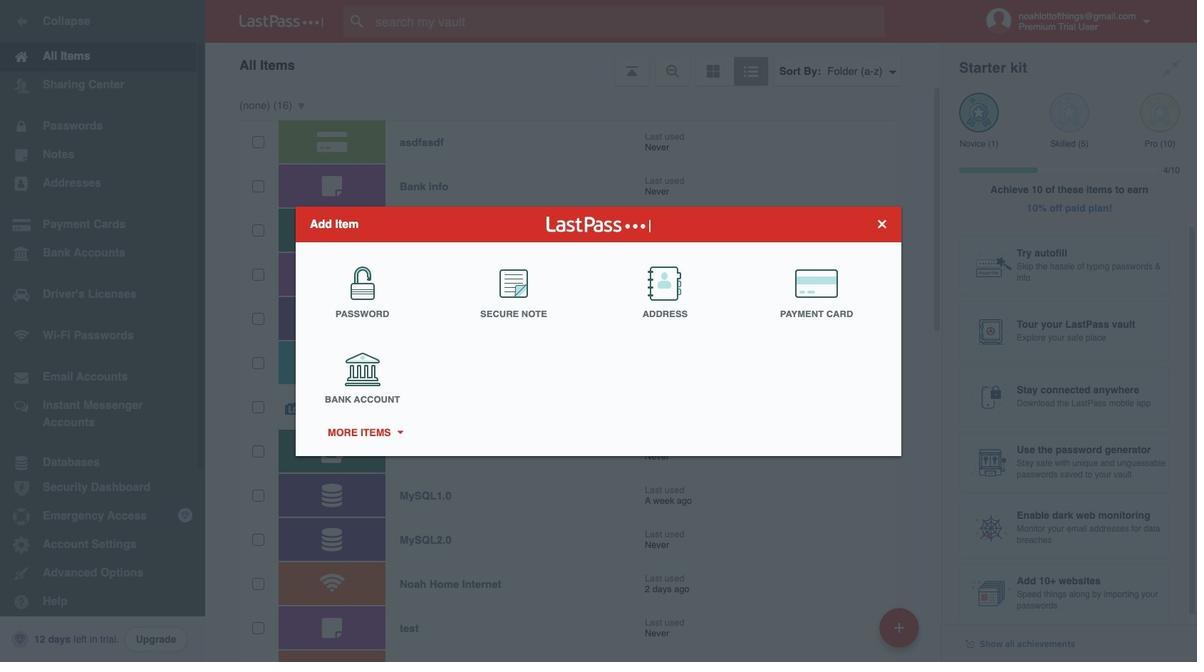 Task type: locate. For each thing, give the bounding box(es) containing it.
vault options navigation
[[205, 43, 943, 86]]

new item image
[[895, 623, 905, 633]]

dialog
[[296, 206, 902, 456]]

lastpass image
[[240, 15, 324, 28]]

caret right image
[[395, 431, 405, 434]]



Task type: vqa. For each thing, say whether or not it's contained in the screenshot.
'dialog'
yes



Task type: describe. For each thing, give the bounding box(es) containing it.
new item navigation
[[875, 604, 928, 662]]

search my vault text field
[[344, 6, 913, 37]]

Search search field
[[344, 6, 913, 37]]

main navigation navigation
[[0, 0, 205, 662]]



